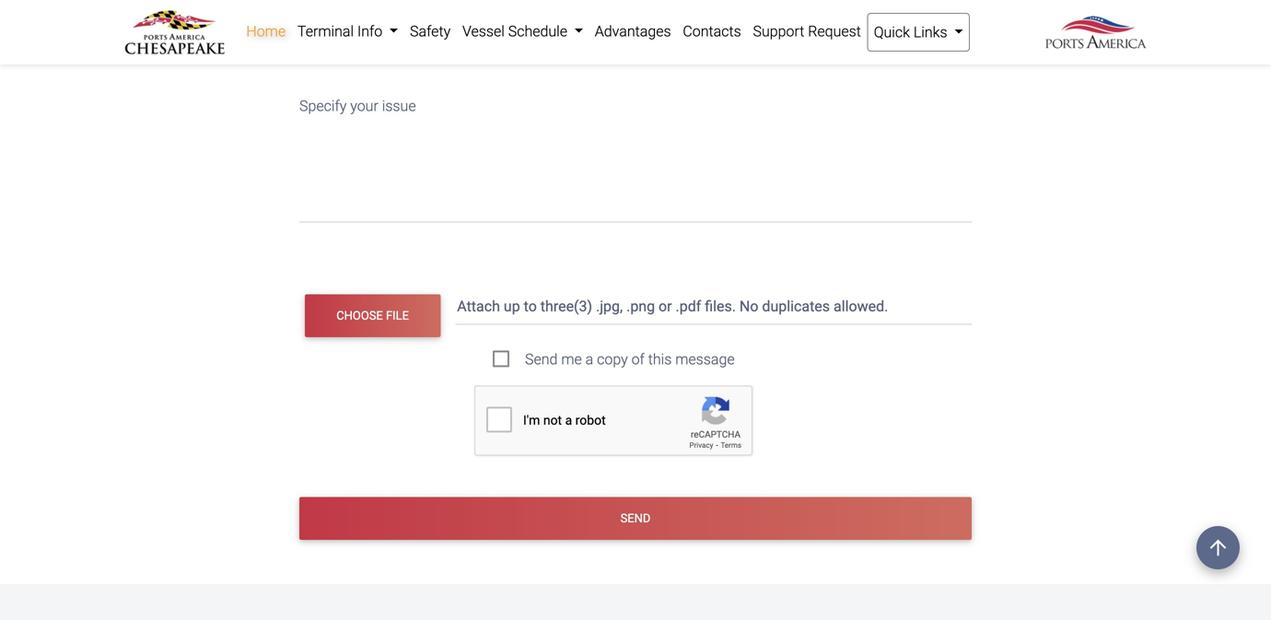 Task type: vqa. For each thing, say whether or not it's contained in the screenshot.
MAIN
no



Task type: locate. For each thing, give the bounding box(es) containing it.
quick links link
[[867, 13, 970, 52]]

specify
[[299, 97, 347, 115]]

terminal
[[297, 23, 354, 40]]

terminal info
[[297, 23, 386, 40]]

Phone number text field
[[299, 28, 972, 63]]

file
[[386, 309, 409, 322]]

go to top image
[[1197, 526, 1240, 569]]

send
[[525, 351, 558, 368]]

me
[[561, 351, 582, 368]]

Attach up to three(3) .jpg, .png or .pdf files. No duplicates allowed. text field
[[455, 289, 976, 325]]

info
[[357, 23, 383, 40]]

your
[[350, 97, 378, 115]]

vessel schedule
[[462, 23, 571, 40]]

send me a copy of this message
[[525, 351, 735, 368]]

support request link
[[747, 13, 867, 50]]

home link
[[240, 13, 292, 50]]

choose file
[[336, 309, 409, 322]]

send button
[[299, 497, 972, 540]]

schedule
[[508, 23, 568, 40]]

Specify your issue text field
[[299, 85, 972, 223]]

specify your issue
[[299, 97, 416, 115]]

Company name text field
[[299, 0, 972, 6]]

contacts link
[[677, 13, 747, 50]]

issue
[[382, 97, 416, 115]]

message
[[675, 351, 735, 368]]

support
[[753, 23, 805, 40]]



Task type: describe. For each thing, give the bounding box(es) containing it.
support request
[[753, 23, 861, 40]]

safety
[[410, 23, 451, 40]]

a
[[586, 351, 593, 368]]

quick
[[874, 23, 910, 41]]

request
[[808, 23, 861, 40]]

vessel
[[462, 23, 505, 40]]

vessel schedule link
[[457, 13, 589, 50]]

links
[[914, 23, 948, 41]]

safety link
[[404, 13, 457, 50]]

of
[[632, 351, 645, 368]]

contacts
[[683, 23, 741, 40]]

terminal info link
[[292, 13, 404, 50]]

copy
[[597, 351, 628, 368]]

send
[[621, 511, 651, 525]]

home
[[246, 23, 286, 40]]

choose
[[336, 309, 383, 322]]

this
[[648, 351, 672, 368]]

advantages
[[595, 23, 671, 40]]

quick links
[[874, 23, 951, 41]]

advantages link
[[589, 13, 677, 50]]



